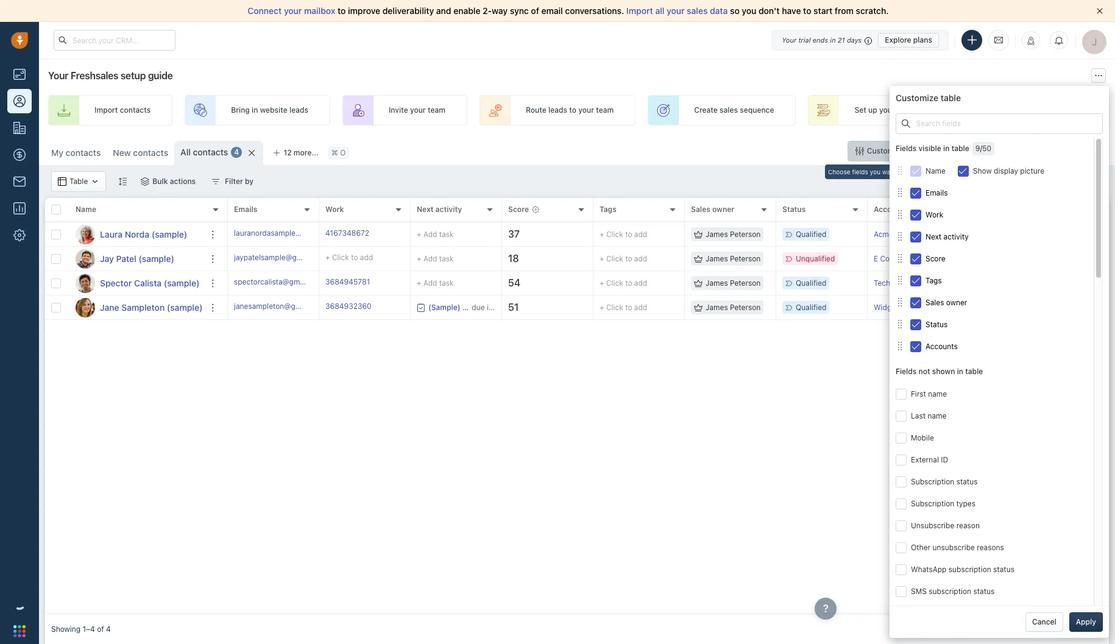 Task type: describe. For each thing, give the bounding box(es) containing it.
tags button
[[896, 269, 1094, 291]]

in left '21'
[[830, 36, 836, 44]]

+ click to add for 51
[[600, 303, 647, 312]]

0 horizontal spatial accounts
[[874, 205, 908, 214]]

container_wx8msf4aqz5i3rn1 image inside bulk actions button
[[141, 177, 149, 186]]

deliverability
[[383, 5, 434, 16]]

inc
[[895, 230, 906, 239]]

sync
[[510, 5, 529, 16]]

plans
[[913, 35, 932, 44]]

table
[[69, 177, 88, 186]]

contacts right the new
[[133, 147, 168, 158]]

0 horizontal spatial next activity
[[417, 205, 462, 214]]

whatsapp
[[911, 565, 947, 574]]

+ add task for 18
[[417, 254, 454, 263]]

next activity inside button
[[926, 232, 969, 241]]

all contacts link
[[180, 146, 228, 158]]

create sales sequence
[[694, 106, 774, 115]]

3684945781
[[325, 277, 370, 286]]

widgetz.io (sample)
[[874, 303, 943, 312]]

connect your mailbox to improve deliverability and enable 2-way sync of email conversations. import all your sales data so you don't have to start from scratch.
[[248, 5, 889, 16]]

press space to select this row. row containing jane sampleton (sample)
[[45, 296, 228, 320]]

fields for fields visible in table 9 / 50
[[896, 144, 917, 153]]

+ click to add for 37
[[600, 230, 647, 239]]

spector calista (sample)
[[100, 278, 200, 288]]

sales owner inside sales owner button
[[926, 298, 967, 307]]

connect
[[248, 5, 282, 16]]

2 leads from the left
[[548, 106, 567, 115]]

first name
[[911, 389, 947, 398]]

status for sms subscription status
[[973, 587, 995, 596]]

12 more... button
[[267, 144, 325, 161]]

create
[[694, 106, 718, 115]]

mobile
[[911, 433, 934, 442]]

+ click to add for 18
[[600, 254, 647, 263]]

fields not shown in table
[[896, 367, 983, 376]]

close image
[[1097, 8, 1103, 14]]

your right 'all'
[[667, 5, 685, 16]]

tags inside button
[[926, 276, 942, 285]]

import all your sales data link
[[626, 5, 730, 16]]

9
[[975, 144, 980, 153]]

patel
[[116, 253, 136, 264]]

janesampleton@gmail.com 3684932360
[[234, 302, 372, 311]]

techcave (sample)
[[874, 278, 939, 288]]

click for 54
[[606, 278, 623, 288]]

spectorcalista@gmail.com
[[234, 277, 325, 286]]

sales owner button
[[896, 291, 1094, 313]]

unsubscribe reason
[[911, 521, 980, 530]]

way
[[492, 5, 508, 16]]

add for 18
[[423, 254, 437, 263]]

more...
[[294, 148, 319, 157]]

press space to select this row. row containing 37
[[228, 222, 1109, 247]]

e corp (sample) link
[[874, 254, 929, 263]]

james for 54
[[706, 278, 728, 288]]

cancel
[[1032, 617, 1056, 626]]

4167348672 link
[[325, 228, 369, 241]]

widgetz.io (sample) link
[[874, 303, 943, 312]]

cancel button
[[1026, 612, 1063, 632]]

status inside status button
[[926, 320, 948, 329]]

email
[[541, 5, 563, 16]]

37
[[508, 229, 520, 240]]

techcave
[[874, 278, 906, 288]]

peterson for 18
[[730, 254, 761, 263]]

you
[[742, 5, 756, 16]]

import contacts for "import contacts" button
[[954, 146, 1011, 155]]

press space to select this row. row containing spector calista (sample)
[[45, 271, 228, 296]]

peterson for 54
[[730, 278, 761, 288]]

pipeline
[[917, 106, 945, 115]]

display
[[994, 166, 1018, 175]]

0 horizontal spatial owner
[[712, 205, 734, 214]]

container_wx8msf4aqz5i3rn1 image inside work button
[[896, 210, 904, 219]]

techcave (sample) link
[[874, 278, 939, 288]]

route leads to your team link
[[480, 95, 636, 126]]

(sample) for laura norda (sample)
[[152, 229, 187, 239]]

your right "up"
[[879, 106, 895, 115]]

jaypatelsample@gmail.com
[[234, 253, 328, 262]]

add for 51
[[634, 303, 647, 312]]

james peterson for 18
[[706, 254, 761, 263]]

table inside button
[[906, 146, 924, 155]]

sales inside the "create sales sequence" link
[[720, 106, 738, 115]]

external
[[911, 455, 939, 464]]

send email image
[[994, 35, 1003, 45]]

other
[[911, 543, 931, 552]]

jane sampleton (sample)
[[100, 302, 203, 312]]

subscription for whatsapp
[[949, 565, 991, 574]]

sampleton
[[121, 302, 165, 312]]

name for last name
[[928, 411, 947, 420]]

0 horizontal spatial sales
[[687, 5, 708, 16]]

last
[[911, 411, 926, 420]]

show display picture
[[973, 166, 1044, 175]]

click for 18
[[606, 254, 623, 263]]

my
[[51, 147, 63, 158]]

in right bring on the top left of page
[[252, 106, 258, 115]]

task for 18
[[439, 254, 454, 263]]

⌘
[[331, 148, 338, 157]]

new
[[113, 147, 131, 158]]

your right invite
[[410, 106, 426, 115]]

50
[[982, 144, 991, 153]]

what's new image
[[1027, 37, 1035, 45]]

work button
[[896, 204, 1094, 226]]

unsubscribe
[[911, 521, 954, 530]]

import contacts button
[[938, 141, 1017, 161]]

bring
[[231, 106, 250, 115]]

add contact button
[[1044, 141, 1109, 161]]

Search fields field
[[896, 113, 1103, 134]]

import for "import contacts" button
[[954, 146, 978, 155]]

enable
[[453, 5, 480, 16]]

bulk actions
[[153, 177, 196, 186]]

task for 54
[[439, 278, 454, 287]]

54
[[508, 277, 520, 288]]

janesampleton@gmail.com link
[[234, 301, 326, 314]]

team inside invite your team link
[[428, 106, 445, 115]]

contacts inside button
[[980, 146, 1011, 155]]

jaypatelsample@gmail.com + click to add
[[234, 253, 373, 262]]

18
[[508, 253, 519, 264]]

press space to select this row. row containing 51
[[228, 296, 1109, 320]]

0 horizontal spatial work
[[325, 205, 344, 214]]

press space to select this row. row containing 54
[[228, 271, 1109, 296]]

container_wx8msf4aqz5i3rn1 image inside table 'popup button'
[[58, 177, 66, 186]]

j image
[[76, 298, 95, 317]]

invite your team
[[389, 106, 445, 115]]

explore
[[885, 35, 911, 44]]

container_wx8msf4aqz5i3rn1 image inside sales owner button
[[896, 298, 904, 307]]

contacts right all
[[193, 147, 228, 157]]

set up your sales pipeline
[[855, 106, 945, 115]]

setup
[[121, 70, 146, 81]]

cell for 54
[[959, 271, 1109, 295]]

table left 9
[[952, 144, 969, 153]]

(sample) for jay patel (sample)
[[139, 253, 174, 264]]

create sales sequence link
[[648, 95, 796, 126]]

customize inside button
[[867, 146, 904, 155]]

score inside button
[[926, 254, 946, 263]]

(sample) for spector calista (sample)
[[164, 278, 200, 288]]

+ add task for 54
[[417, 278, 454, 287]]

external id
[[911, 455, 948, 464]]

from
[[835, 5, 854, 16]]

widgetz.io
[[874, 303, 911, 312]]

up
[[868, 106, 877, 115]]

0 vertical spatial import
[[626, 5, 653, 16]]

table button
[[51, 171, 106, 192]]

0 horizontal spatial 4
[[106, 625, 111, 634]]

container_wx8msf4aqz5i3rn1 image inside "tags" button
[[896, 276, 904, 285]]

add inside button
[[1060, 146, 1074, 155]]

table up 'pipeline'
[[941, 93, 961, 103]]

task for 37
[[439, 229, 454, 239]]

import for import contacts link
[[94, 106, 118, 115]]

container_wx8msf4aqz5i3rn1 image inside next activity button
[[896, 232, 904, 241]]

invite your team link
[[342, 95, 467, 126]]

0 vertical spatial customize
[[896, 93, 939, 103]]

qualified for 54
[[796, 278, 827, 288]]

peterson for 51
[[730, 303, 761, 312]]

james peterson for 54
[[706, 278, 761, 288]]

customize table button
[[847, 141, 932, 161]]

score button
[[896, 248, 1094, 269]]

1 vertical spatial of
[[97, 625, 104, 634]]

/
[[980, 144, 982, 153]]

acme inc (sample) link
[[874, 230, 938, 239]]

not
[[919, 367, 930, 376]]

next inside button
[[926, 232, 942, 241]]

l image
[[76, 225, 95, 244]]

jane
[[100, 302, 119, 312]]

status for whatsapp subscription status
[[993, 565, 1015, 574]]

status button
[[896, 313, 1094, 335]]



Task type: locate. For each thing, give the bounding box(es) containing it.
0 horizontal spatial score
[[508, 205, 529, 214]]

1 qualified from the top
[[796, 230, 827, 239]]

2 task from the top
[[439, 254, 454, 263]]

3684932360
[[325, 302, 372, 311]]

fields
[[896, 144, 917, 153], [896, 367, 917, 376]]

sales owner
[[691, 205, 734, 214], [926, 298, 967, 307]]

0 vertical spatial sales
[[691, 205, 710, 214]]

status down whatsapp subscription status
[[973, 587, 995, 596]]

in right the visible
[[943, 144, 950, 153]]

1 horizontal spatial next activity
[[926, 232, 969, 241]]

subscription down whatsapp subscription status
[[929, 587, 971, 596]]

0 vertical spatial owner
[[712, 205, 734, 214]]

have
[[782, 5, 801, 16]]

2 team from the left
[[596, 106, 614, 115]]

filter by
[[225, 177, 254, 186]]

3 james from the top
[[706, 278, 728, 288]]

james for 37
[[706, 230, 728, 239]]

0 horizontal spatial name
[[76, 205, 96, 214]]

2-
[[483, 5, 492, 16]]

1 horizontal spatial leads
[[548, 106, 567, 115]]

add for 54
[[423, 278, 437, 287]]

1 horizontal spatial work
[[926, 210, 943, 219]]

owner
[[712, 205, 734, 214], [946, 298, 967, 307]]

3 + click to add from the top
[[600, 278, 647, 288]]

0 horizontal spatial status
[[782, 205, 806, 214]]

1 + click to add from the top
[[600, 230, 647, 239]]

customize table inside button
[[867, 146, 924, 155]]

name right last
[[928, 411, 947, 420]]

1 horizontal spatial of
[[531, 5, 539, 16]]

4 right 1–4
[[106, 625, 111, 634]]

next activity button
[[896, 226, 1094, 248]]

sales inside button
[[926, 298, 944, 307]]

0 horizontal spatial tags
[[600, 205, 617, 214]]

3 peterson from the top
[[730, 278, 761, 288]]

1 vertical spatial next activity
[[926, 232, 969, 241]]

emails inside 'button'
[[926, 188, 948, 197]]

0 vertical spatial subscription
[[911, 477, 954, 486]]

0 vertical spatial next activity
[[417, 205, 462, 214]]

1 vertical spatial customize
[[867, 146, 904, 155]]

add deal
[[1025, 106, 1056, 115]]

1 horizontal spatial accounts
[[926, 342, 958, 351]]

team inside route leads to your team link
[[596, 106, 614, 115]]

showing
[[51, 625, 81, 634]]

1 horizontal spatial sales
[[926, 298, 944, 307]]

1 horizontal spatial emails
[[926, 188, 948, 197]]

3 cell from the top
[[959, 271, 1109, 295]]

1 leads from the left
[[289, 106, 308, 115]]

4 cell from the top
[[959, 296, 1109, 319]]

0 horizontal spatial your
[[48, 70, 68, 81]]

contacts right the my
[[66, 147, 101, 158]]

container_wx8msf4aqz5i3rn1 image inside score button
[[896, 254, 904, 263]]

press space to select this row. row containing jay patel (sample)
[[45, 247, 228, 271]]

1 horizontal spatial 4
[[234, 148, 239, 157]]

customize up 'pipeline'
[[896, 93, 939, 103]]

subscription up unsubscribe
[[911, 499, 954, 508]]

grid containing 37
[[45, 197, 1109, 615]]

3 task from the top
[[439, 278, 454, 287]]

row group containing 37
[[228, 222, 1109, 320]]

container_wx8msf4aqz5i3rn1 image inside table 'popup button'
[[91, 177, 99, 186]]

1 james from the top
[[706, 230, 728, 239]]

+ add task
[[417, 229, 454, 239], [417, 254, 454, 263], [417, 278, 454, 287]]

0 horizontal spatial next
[[417, 205, 433, 214]]

(sample) for e corp (sample)
[[899, 254, 929, 263]]

customize down set up your sales pipeline link in the right top of the page
[[867, 146, 904, 155]]

1 vertical spatial your
[[48, 70, 68, 81]]

0 vertical spatial fields
[[896, 144, 917, 153]]

cell
[[959, 222, 1109, 246], [959, 247, 1109, 271], [959, 271, 1109, 295], [959, 296, 1109, 319]]

1 vertical spatial subscription
[[911, 499, 954, 508]]

norda
[[125, 229, 149, 239]]

ends
[[813, 36, 828, 44]]

container_wx8msf4aqz5i3rn1 image inside accounts button
[[896, 342, 904, 351]]

owner inside button
[[946, 298, 967, 307]]

start
[[814, 5, 833, 16]]

3 + add task from the top
[[417, 278, 454, 287]]

your for your trial ends in 21 days
[[782, 36, 797, 44]]

e
[[874, 254, 878, 263]]

work up 4167348672
[[325, 205, 344, 214]]

row group
[[45, 222, 228, 320], [228, 222, 1109, 320]]

2 cell from the top
[[959, 247, 1109, 271]]

1 horizontal spatial sales owner
[[926, 298, 967, 307]]

fields for fields not shown in table
[[896, 367, 917, 376]]

Search your CRM... text field
[[54, 30, 175, 51]]

import down your freshsales setup guide
[[94, 106, 118, 115]]

work inside button
[[926, 210, 943, 219]]

1 horizontal spatial your
[[782, 36, 797, 44]]

1 vertical spatial emails
[[234, 205, 257, 214]]

1 vertical spatial name
[[928, 411, 947, 420]]

your left freshsales
[[48, 70, 68, 81]]

status down widgetz.io (sample) link on the top of page
[[926, 320, 948, 329]]

1 subscription from the top
[[911, 477, 954, 486]]

import contacts up show on the top right of page
[[954, 146, 1011, 155]]

+ click to add
[[600, 230, 647, 239], [600, 254, 647, 263], [600, 278, 647, 288], [600, 303, 647, 312]]

customize table
[[896, 93, 961, 103], [867, 146, 924, 155]]

table down set up your sales pipeline at right
[[906, 146, 924, 155]]

scratch.
[[856, 5, 889, 16]]

days
[[847, 36, 862, 44]]

2 peterson from the top
[[730, 254, 761, 263]]

0 vertical spatial name
[[926, 166, 946, 175]]

4 peterson from the top
[[730, 303, 761, 312]]

subscription for sms
[[929, 587, 971, 596]]

subscription for subscription types
[[911, 499, 954, 508]]

qualified for 51
[[796, 303, 827, 312]]

0 vertical spatial qualified
[[796, 230, 827, 239]]

0 horizontal spatial sales owner
[[691, 205, 734, 214]]

4 james from the top
[[706, 303, 728, 312]]

status down reasons
[[993, 565, 1015, 574]]

add
[[1025, 106, 1040, 115], [1060, 146, 1074, 155], [423, 229, 437, 239], [423, 254, 437, 263], [423, 278, 437, 287]]

new contacts button
[[107, 141, 174, 165], [113, 147, 168, 158]]

spectorcalista@gmail.com 3684945781
[[234, 277, 370, 286]]

1 vertical spatial status
[[926, 320, 948, 329]]

data
[[710, 5, 728, 16]]

1 vertical spatial score
[[926, 254, 946, 263]]

name down the visible
[[926, 166, 946, 175]]

grid
[[45, 197, 1109, 615]]

⌘ o
[[331, 148, 346, 157]]

1 vertical spatial next
[[926, 232, 942, 241]]

0 horizontal spatial import
[[94, 106, 118, 115]]

0 horizontal spatial emails
[[234, 205, 257, 214]]

1–4
[[83, 625, 95, 634]]

+ add task for 37
[[417, 229, 454, 239]]

(sample) down techcave (sample)
[[913, 303, 943, 312]]

my contacts
[[51, 147, 101, 158]]

0 horizontal spatial leads
[[289, 106, 308, 115]]

0 vertical spatial name
[[928, 389, 947, 398]]

1 james peterson from the top
[[706, 230, 761, 239]]

import inside button
[[954, 146, 978, 155]]

your
[[284, 5, 302, 16], [667, 5, 685, 16], [410, 106, 426, 115], [578, 106, 594, 115], [879, 106, 895, 115]]

0 horizontal spatial of
[[97, 625, 104, 634]]

+ click to add for 54
[[600, 278, 647, 288]]

of right the sync
[[531, 5, 539, 16]]

subscription types
[[911, 499, 976, 508]]

show
[[973, 166, 992, 175]]

cell up score button
[[959, 222, 1109, 246]]

2 vertical spatial status
[[973, 587, 995, 596]]

(sample) right inc
[[908, 230, 938, 239]]

connect your mailbox link
[[248, 5, 338, 16]]

accounts inside button
[[926, 342, 958, 351]]

container_wx8msf4aqz5i3rn1 image inside status button
[[896, 320, 904, 329]]

of right 1–4
[[97, 625, 104, 634]]

james peterson for 51
[[706, 303, 761, 312]]

1 + add task from the top
[[417, 229, 454, 239]]

1 vertical spatial activity
[[944, 232, 969, 241]]

sales inside set up your sales pipeline link
[[897, 106, 915, 115]]

s image
[[76, 273, 95, 293]]

container_wx8msf4aqz5i3rn1 image inside emails 'button'
[[896, 188, 904, 197]]

subscription down other unsubscribe reasons
[[949, 565, 991, 574]]

0 vertical spatial emails
[[926, 188, 948, 197]]

1 task from the top
[[439, 229, 454, 239]]

0 vertical spatial tags
[[600, 205, 617, 214]]

your left trial
[[782, 36, 797, 44]]

import contacts down setup
[[94, 106, 151, 115]]

customize
[[896, 93, 939, 103], [867, 146, 904, 155]]

contacts
[[120, 106, 151, 115], [980, 146, 1011, 155], [193, 147, 228, 157], [66, 147, 101, 158], [133, 147, 168, 158]]

0 vertical spatial your
[[782, 36, 797, 44]]

set up your sales pipeline link
[[808, 95, 967, 126]]

1 peterson from the top
[[730, 230, 761, 239]]

2 vertical spatial import
[[954, 146, 978, 155]]

4 + click to add from the top
[[600, 303, 647, 312]]

cell for 37
[[959, 222, 1109, 246]]

1 vertical spatial sales owner
[[926, 298, 967, 307]]

0 vertical spatial status
[[782, 205, 806, 214]]

last name
[[911, 411, 947, 420]]

contacts down setup
[[120, 106, 151, 115]]

cell for 18
[[959, 247, 1109, 271]]

freshworks switcher image
[[13, 625, 26, 637]]

sales left data
[[687, 5, 708, 16]]

click for 51
[[606, 303, 623, 312]]

guide
[[148, 70, 173, 81]]

press space to select this row. row containing laura norda (sample)
[[45, 222, 228, 247]]

cell down score button
[[959, 271, 1109, 295]]

name
[[926, 166, 946, 175], [76, 205, 96, 214]]

jaypatelsample@gmail.com link
[[234, 252, 328, 265]]

2 + click to add from the top
[[600, 254, 647, 263]]

lauranordasample@gmail.com link
[[234, 228, 337, 241]]

acme inc (sample)
[[874, 230, 938, 239]]

2 james peterson from the top
[[706, 254, 761, 263]]

import contacts
[[94, 106, 151, 115], [954, 146, 1011, 155]]

2 + add task from the top
[[417, 254, 454, 263]]

0 horizontal spatial team
[[428, 106, 445, 115]]

import left /
[[954, 146, 978, 155]]

2 fields from the top
[[896, 367, 917, 376]]

1 vertical spatial owner
[[946, 298, 967, 307]]

sales
[[691, 205, 710, 214], [926, 298, 944, 307]]

add for 37
[[423, 229, 437, 239]]

1 horizontal spatial team
[[596, 106, 614, 115]]

0 vertical spatial 4
[[234, 148, 239, 157]]

leads
[[289, 106, 308, 115], [548, 106, 567, 115]]

2 subscription from the top
[[911, 499, 954, 508]]

1 vertical spatial tags
[[926, 276, 942, 285]]

sms
[[911, 587, 927, 596]]

picture
[[1020, 166, 1044, 175]]

route
[[526, 106, 546, 115]]

import contacts inside button
[[954, 146, 1011, 155]]

3684932360 link
[[325, 301, 372, 314]]

1 horizontal spatial name
[[926, 166, 946, 175]]

1 vertical spatial qualified
[[796, 278, 827, 288]]

import contacts for import contacts link
[[94, 106, 151, 115]]

name row
[[45, 198, 228, 222]]

(sample) down name column header on the left
[[152, 229, 187, 239]]

name inside column header
[[76, 205, 96, 214]]

accounts up acme at the right top of page
[[874, 205, 908, 214]]

1 vertical spatial fields
[[896, 367, 917, 376]]

james for 18
[[706, 254, 728, 263]]

accounts up shown
[[926, 342, 958, 351]]

(sample) for acme inc (sample)
[[908, 230, 938, 239]]

your
[[782, 36, 797, 44], [48, 70, 68, 81]]

1 horizontal spatial sales
[[720, 106, 738, 115]]

your right route
[[578, 106, 594, 115]]

conversations.
[[565, 5, 624, 16]]

1 vertical spatial + add task
[[417, 254, 454, 263]]

1 horizontal spatial import contacts
[[954, 146, 1011, 155]]

cell down "tags" button
[[959, 296, 1109, 319]]

james for 51
[[706, 303, 728, 312]]

12 more...
[[284, 148, 319, 157]]

name right first
[[928, 389, 947, 398]]

0 horizontal spatial activity
[[435, 205, 462, 214]]

e corp (sample)
[[874, 254, 929, 263]]

0 vertical spatial next
[[417, 205, 433, 214]]

(sample) up widgetz.io (sample)
[[908, 278, 939, 288]]

1 vertical spatial 4
[[106, 625, 111, 634]]

0 vertical spatial sales owner
[[691, 205, 734, 214]]

laura norda (sample) link
[[100, 228, 187, 240]]

0 vertical spatial status
[[956, 477, 978, 486]]

types
[[956, 499, 976, 508]]

sales right the create
[[720, 106, 738, 115]]

1 horizontal spatial next
[[926, 232, 942, 241]]

0 vertical spatial subscription
[[949, 565, 991, 574]]

fields left the visible
[[896, 144, 917, 153]]

reasons
[[977, 543, 1004, 552]]

peterson for 37
[[730, 230, 761, 239]]

qualified for 37
[[796, 230, 827, 239]]

route leads to your team
[[526, 106, 614, 115]]

emails down by in the left of the page
[[234, 205, 257, 214]]

customize table up 'pipeline'
[[896, 93, 961, 103]]

subscription down external id
[[911, 477, 954, 486]]

name column header
[[69, 198, 228, 222]]

status up unqualified
[[782, 205, 806, 214]]

container_wx8msf4aqz5i3rn1 image
[[58, 177, 66, 186], [141, 177, 149, 186], [212, 177, 220, 186], [896, 188, 904, 197], [694, 230, 703, 239], [694, 254, 703, 263], [896, 276, 904, 285], [694, 279, 703, 287], [417, 303, 425, 312], [896, 320, 904, 329], [896, 342, 904, 351]]

container_wx8msf4aqz5i3rn1 image inside filter by button
[[212, 177, 220, 186]]

1 vertical spatial task
[[439, 254, 454, 263]]

2 row group from the left
[[228, 222, 1109, 320]]

1 team from the left
[[428, 106, 445, 115]]

set
[[855, 106, 866, 115]]

1 vertical spatial name
[[76, 205, 96, 214]]

4 up the "filter by"
[[234, 148, 239, 157]]

0 vertical spatial activity
[[435, 205, 462, 214]]

contacts up the display
[[980, 146, 1011, 155]]

4 inside all contacts 4
[[234, 148, 239, 157]]

add for 37
[[634, 230, 647, 239]]

click for 37
[[606, 230, 623, 239]]

2 qualified from the top
[[796, 278, 827, 288]]

score up techcave (sample) link
[[926, 254, 946, 263]]

2 james from the top
[[706, 254, 728, 263]]

james peterson for 37
[[706, 230, 761, 239]]

row group containing laura norda (sample)
[[45, 222, 228, 320]]

1 horizontal spatial status
[[926, 320, 948, 329]]

other unsubscribe reasons
[[911, 543, 1004, 552]]

container_wx8msf4aqz5i3rn1 image
[[902, 119, 910, 128], [855, 147, 864, 155], [896, 167, 904, 175], [91, 177, 99, 186], [896, 210, 904, 219], [896, 232, 904, 241], [896, 254, 904, 263], [896, 298, 904, 307], [694, 303, 703, 312]]

freshsales
[[71, 70, 118, 81]]

0 vertical spatial import contacts
[[94, 106, 151, 115]]

1 horizontal spatial activity
[[944, 232, 969, 241]]

trial
[[798, 36, 811, 44]]

leads right route
[[548, 106, 567, 115]]

3 james peterson from the top
[[706, 278, 761, 288]]

2 horizontal spatial sales
[[897, 106, 915, 115]]

to
[[338, 5, 346, 16], [803, 5, 811, 16], [569, 106, 576, 115], [625, 230, 632, 239], [351, 253, 358, 262], [625, 254, 632, 263], [625, 278, 632, 288], [625, 303, 632, 312]]

improve
[[348, 5, 380, 16]]

name for first name
[[928, 389, 947, 398]]

table right shown
[[965, 367, 983, 376]]

press space to select this row. row containing 18
[[228, 247, 1109, 271]]

1 horizontal spatial score
[[926, 254, 946, 263]]

your for your freshsales setup guide
[[48, 70, 68, 81]]

cell for 51
[[959, 296, 1109, 319]]

1 horizontal spatial owner
[[946, 298, 967, 307]]

0 vertical spatial accounts
[[874, 205, 908, 214]]

(sample) right corp
[[899, 254, 929, 263]]

unqualified
[[796, 254, 835, 263]]

2 vertical spatial qualified
[[796, 303, 827, 312]]

website
[[260, 106, 287, 115]]

your left mailbox
[[284, 5, 302, 16]]

1 vertical spatial subscription
[[929, 587, 971, 596]]

lauranordasample@gmail.com
[[234, 228, 337, 238]]

bulk actions button
[[133, 171, 204, 192]]

0 vertical spatial of
[[531, 5, 539, 16]]

next
[[417, 205, 433, 214], [926, 232, 942, 241]]

(sample) right sampleton
[[167, 302, 203, 312]]

0 vertical spatial task
[[439, 229, 454, 239]]

calista
[[134, 278, 162, 288]]

container_wx8msf4aqz5i3rn1 image inside customize table button
[[855, 147, 864, 155]]

2 vertical spatial task
[[439, 278, 454, 287]]

add deal link
[[979, 95, 1078, 126]]

add
[[634, 230, 647, 239], [360, 253, 373, 262], [634, 254, 647, 263], [634, 278, 647, 288], [634, 303, 647, 312]]

id
[[941, 455, 948, 464]]

score up 37 in the left of the page
[[508, 205, 529, 214]]

import left 'all'
[[626, 5, 653, 16]]

so
[[730, 5, 740, 16]]

(sample) up spector calista (sample) in the left of the page
[[139, 253, 174, 264]]

press space to select this row. row
[[45, 222, 228, 247], [228, 222, 1109, 247], [45, 247, 228, 271], [228, 247, 1109, 271], [45, 271, 228, 296], [228, 271, 1109, 296], [45, 296, 228, 320], [228, 296, 1109, 320]]

0 horizontal spatial import contacts
[[94, 106, 151, 115]]

(sample) for jane sampleton (sample)
[[167, 302, 203, 312]]

status
[[956, 477, 978, 486], [993, 565, 1015, 574], [973, 587, 995, 596]]

1 horizontal spatial import
[[626, 5, 653, 16]]

visible
[[919, 144, 941, 153]]

add for 18
[[634, 254, 647, 263]]

add for 54
[[634, 278, 647, 288]]

3 qualified from the top
[[796, 303, 827, 312]]

0 vertical spatial customize table
[[896, 93, 961, 103]]

actions
[[170, 177, 196, 186]]

1 vertical spatial sales
[[926, 298, 944, 307]]

1 vertical spatial status
[[993, 565, 1015, 574]]

name up l image
[[76, 205, 96, 214]]

1 vertical spatial customize table
[[867, 146, 924, 155]]

cell up sales owner button on the right top of the page
[[959, 247, 1109, 271]]

leads right the website
[[289, 106, 308, 115]]

1 row group from the left
[[45, 222, 228, 320]]

fields left not
[[896, 367, 917, 376]]

0 vertical spatial + add task
[[417, 229, 454, 239]]

style_myh0__igzzd8unmi image
[[118, 177, 127, 186]]

in right shown
[[957, 367, 963, 376]]

corp
[[880, 254, 897, 263]]

0 horizontal spatial sales
[[691, 205, 710, 214]]

customize table down set up your sales pipeline at right
[[867, 146, 924, 155]]

1 vertical spatial accounts
[[926, 342, 958, 351]]

status up types
[[956, 477, 978, 486]]

emails down the visible
[[926, 188, 948, 197]]

1 fields from the top
[[896, 144, 917, 153]]

1 cell from the top
[[959, 222, 1109, 246]]

2 vertical spatial + add task
[[417, 278, 454, 287]]

import contacts link
[[48, 95, 173, 126]]

name
[[928, 389, 947, 398], [928, 411, 947, 420]]

work up acme inc (sample)
[[926, 210, 943, 219]]

4 james peterson from the top
[[706, 303, 761, 312]]

j image
[[76, 249, 95, 268]]

sales left 'pipeline'
[[897, 106, 915, 115]]

(sample) right calista
[[164, 278, 200, 288]]

subscription for subscription status
[[911, 477, 954, 486]]

activity inside button
[[944, 232, 969, 241]]

1 vertical spatial import contacts
[[954, 146, 1011, 155]]

0 vertical spatial score
[[508, 205, 529, 214]]

acme
[[874, 230, 893, 239]]

add contact
[[1060, 146, 1103, 155]]



Task type: vqa. For each thing, say whether or not it's contained in the screenshot.
HAVE at the right of the page
yes



